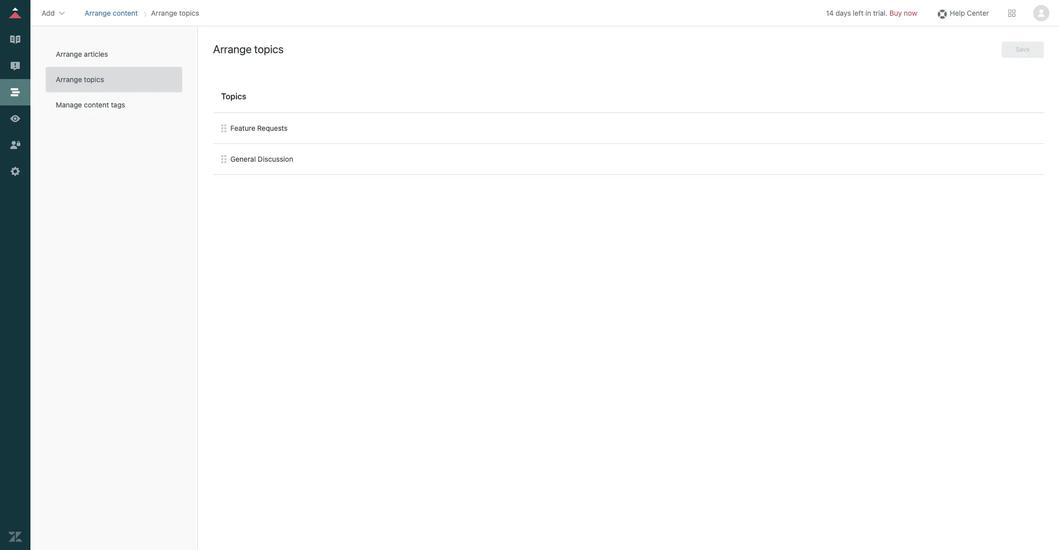 Task type: locate. For each thing, give the bounding box(es) containing it.
2 horizontal spatial arrange topics
[[213, 43, 284, 56]]

general discussion link
[[230, 154, 293, 164]]

trial.
[[873, 8, 888, 17]]

general
[[230, 155, 256, 163]]

content up arrange articles link
[[113, 8, 138, 17]]

feature
[[230, 124, 255, 132]]

1 horizontal spatial arrange topics
[[151, 8, 199, 17]]

settings image
[[9, 165, 22, 178]]

manage articles image
[[9, 33, 22, 46]]

feature requests link
[[230, 123, 288, 133]]

1 horizontal spatial content
[[113, 8, 138, 17]]

1 vertical spatial content
[[84, 100, 109, 109]]

zendesk products image
[[1008, 9, 1016, 16]]

help
[[950, 8, 965, 17]]

0 horizontal spatial topics
[[84, 75, 104, 84]]

arrange topics
[[151, 8, 199, 17], [213, 43, 284, 56], [56, 75, 104, 84]]

0 horizontal spatial content
[[84, 100, 109, 109]]

arrange articles link
[[46, 42, 182, 67]]

manage content tags
[[56, 100, 125, 109]]

center
[[967, 8, 989, 17]]

save button
[[1002, 42, 1044, 58]]

1 vertical spatial topics
[[254, 43, 284, 56]]

14
[[826, 8, 834, 17]]

2 vertical spatial arrange topics
[[56, 75, 104, 84]]

in
[[866, 8, 871, 17]]

content for manage
[[84, 100, 109, 109]]

general discussion
[[230, 155, 293, 163]]

navigation
[[83, 5, 201, 21]]

0 horizontal spatial arrange topics
[[56, 75, 104, 84]]

2 vertical spatial topics
[[84, 75, 104, 84]]

0 vertical spatial content
[[113, 8, 138, 17]]

discussion
[[258, 155, 293, 163]]

0 vertical spatial arrange topics
[[151, 8, 199, 17]]

0 vertical spatial topics
[[179, 8, 199, 17]]

manage content tags link
[[46, 92, 182, 118]]

topics
[[179, 8, 199, 17], [254, 43, 284, 56], [84, 75, 104, 84]]

content left tags
[[84, 100, 109, 109]]

arrange
[[85, 8, 111, 17], [151, 8, 177, 17], [213, 43, 252, 56], [56, 50, 82, 58], [56, 75, 82, 84]]

arrange articles
[[56, 50, 108, 58]]

save
[[1016, 46, 1030, 53]]

content
[[113, 8, 138, 17], [84, 100, 109, 109]]



Task type: vqa. For each thing, say whether or not it's contained in the screenshot.
min for Agent productivity
no



Task type: describe. For each thing, give the bounding box(es) containing it.
customize design image
[[9, 112, 22, 125]]

1 horizontal spatial topics
[[179, 8, 199, 17]]

add
[[42, 8, 55, 17]]

moderate content image
[[9, 59, 22, 73]]

add button
[[39, 5, 69, 21]]

manage
[[56, 100, 82, 109]]

help center button
[[933, 5, 992, 21]]

arrange topics inside navigation
[[151, 8, 199, 17]]

buy
[[890, 8, 902, 17]]

1 vertical spatial arrange topics
[[213, 43, 284, 56]]

arrange content
[[85, 8, 138, 17]]

14 days left in trial. buy now
[[826, 8, 917, 17]]

content for arrange
[[113, 8, 138, 17]]

days
[[836, 8, 851, 17]]

now
[[904, 8, 917, 17]]

requests
[[257, 124, 288, 132]]

zendesk image
[[9, 531, 22, 544]]

help center
[[950, 8, 989, 17]]

left
[[853, 8, 864, 17]]

feature requests
[[230, 124, 288, 132]]

arrange content image
[[9, 86, 22, 99]]

articles
[[84, 50, 108, 58]]

user permissions image
[[9, 139, 22, 152]]

2 horizontal spatial topics
[[254, 43, 284, 56]]

arrange content link
[[85, 8, 138, 17]]

tags
[[111, 100, 125, 109]]

navigation containing arrange content
[[83, 5, 201, 21]]



